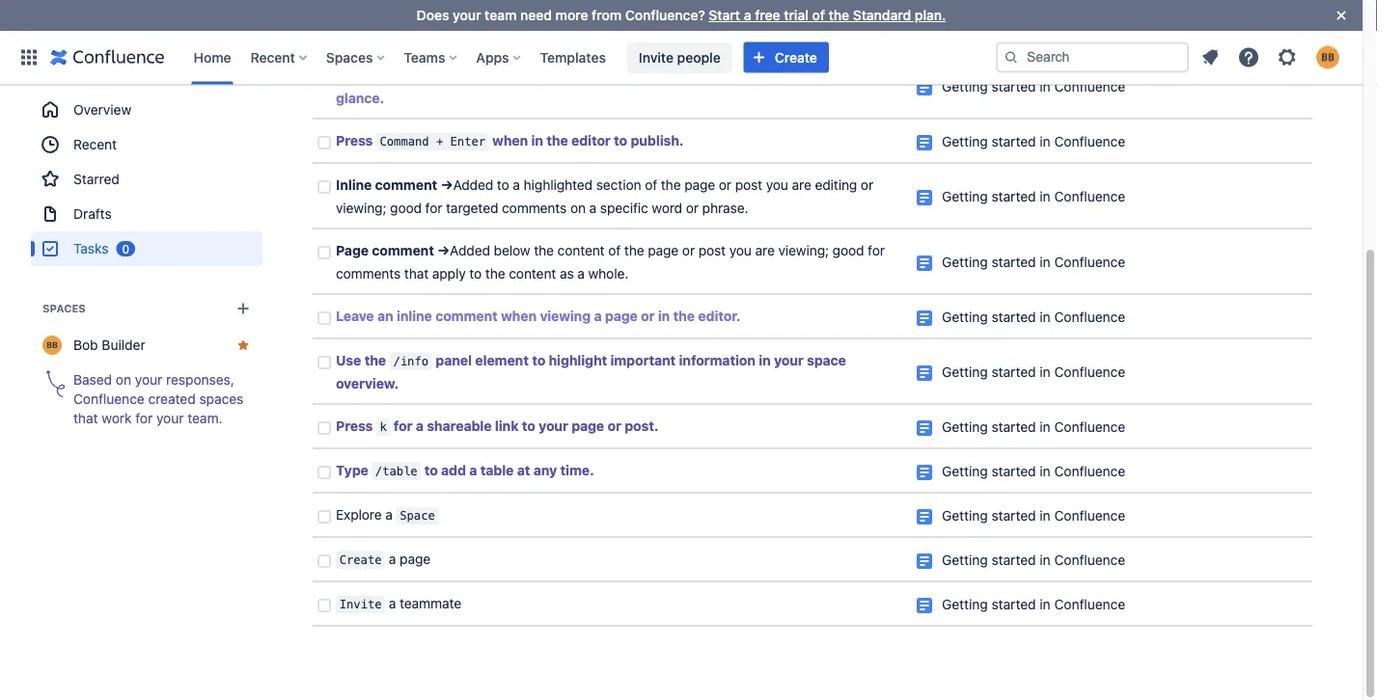 Task type: describe. For each thing, give the bounding box(es) containing it.
/table
[[375, 465, 418, 479]]

your up created
[[135, 372, 162, 388]]

started for 10th page title icon from the bottom of the page getting started in confluence link
[[992, 134, 1036, 150]]

overview
[[73, 102, 131, 118]]

2 page title icon image from the top
[[917, 80, 933, 96]]

getting for 3rd page title icon from the bottom of the page getting started in confluence link
[[942, 508, 988, 524]]

confluence for 3rd page title icon from the bottom of the page getting started in confluence link
[[1055, 508, 1126, 524]]

global element
[[12, 30, 996, 84]]

comment for good
[[375, 177, 437, 193]]

tasks
[[73, 241, 109, 257]]

inline
[[336, 177, 372, 193]]

getting started in confluence link for fourth page title icon from the top
[[942, 189, 1126, 205]]

when for in
[[492, 133, 528, 149]]

a left 'space' on the left bottom of the page
[[386, 507, 393, 523]]

or inside added below the content of the page or post you are viewing; good for comments that apply to the content as a whole.
[[682, 243, 695, 259]]

teams
[[404, 49, 445, 65]]

confluence for 12th page title icon from the bottom getting started in confluence link
[[1055, 24, 1126, 40]]

element
[[475, 353, 529, 369]]

1 page title icon image from the top
[[917, 25, 933, 41]]

your profile and preferences image
[[1317, 46, 1340, 69]]

added for page comment →
[[450, 243, 490, 259]]

the inside added to a highlighted section of the page or post you are editing or viewing; good for targeted comments on a specific word or phrase.
[[661, 177, 681, 193]]

0
[[122, 242, 129, 256]]

in for getting started in confluence link associated with sixth page title icon from the bottom
[[1040, 364, 1051, 380]]

responses,
[[166, 372, 234, 388]]

create button
[[744, 42, 829, 73]]

for inside "based on your responses, confluence created spaces that work for your team."
[[135, 411, 153, 427]]

invite a teammate
[[340, 596, 462, 612]]

spaces button
[[320, 42, 392, 73]]

teams button
[[398, 42, 465, 73]]

starred
[[73, 171, 120, 187]]

banner containing home
[[0, 30, 1363, 85]]

the left editor
[[547, 133, 568, 149]]

publish.
[[631, 133, 684, 149]]

8 getting started in confluence from the top
[[942, 419, 1126, 435]]

started for sixth page title icon getting started in confluence link
[[992, 309, 1036, 325]]

recent inside popup button
[[251, 49, 295, 65]]

8 page title icon image from the top
[[917, 421, 933, 436]]

of right list at the left of the page
[[465, 23, 478, 39]]

when for viewing
[[501, 308, 537, 324]]

status
[[413, 69, 455, 83]]

templates link
[[534, 42, 612, 73]]

bob builder link
[[31, 328, 263, 363]]

type
[[336, 463, 369, 479]]

a left free
[[744, 7, 752, 23]]

comments inside added below the content of the page or post you are viewing; good for comments that apply to the content as a whole.
[[336, 266, 401, 282]]

drafts
[[73, 206, 112, 222]]

the down apps
[[478, 67, 500, 83]]

add
[[441, 463, 466, 479]]

invite for invite people
[[639, 49, 674, 65]]

11 page title icon image from the top
[[917, 554, 933, 570]]

started for getting started in confluence link corresponding to 9th page title icon from the top
[[992, 464, 1036, 480]]

select add status
[[336, 67, 455, 83]]

in for 11th page title icon from the bottom getting started in confluence link
[[1040, 79, 1051, 95]]

a down explore a space
[[389, 552, 396, 568]]

so
[[610, 67, 626, 83]]

confluence for 12th page title icon from the top's getting started in confluence link
[[1055, 597, 1126, 613]]

9 page title icon image from the top
[[917, 465, 933, 481]]

drafts link
[[31, 197, 263, 232]]

start
[[709, 7, 741, 23]]

page up "time."
[[572, 418, 604, 434]]

to right editor
[[614, 133, 628, 149]]

started for 11th page title icon from the bottom getting started in confluence link
[[992, 79, 1036, 95]]

12 getting started in confluence from the top
[[942, 597, 1126, 613]]

space
[[400, 509, 435, 523]]

the down below
[[486, 266, 505, 282]]

your up any
[[539, 418, 568, 434]]

getting started in confluence link for 5th page title icon from the top
[[942, 254, 1126, 270]]

for inside added to a highlighted section of the page or post you are editing or viewing; good for targeted comments on a specific word or phrase.
[[425, 200, 442, 216]]

based
[[73, 372, 112, 388]]

getting for getting started in confluence link associated with 5th page title icon from the top
[[942, 254, 988, 270]]

start a free trial of the standard plan. link
[[709, 7, 946, 23]]

page down 'space' on the left bottom of the page
[[400, 552, 431, 568]]

word
[[652, 200, 683, 216]]

6 getting started in confluence from the top
[[942, 309, 1126, 325]]

group containing overview
[[31, 93, 263, 266]]

started for getting started in confluence link corresponding to second page title icon from the bottom of the page
[[992, 553, 1036, 569]]

0 horizontal spatial spaces
[[42, 303, 86, 315]]

you inside added to a highlighted section of the page or post you are editing or viewing; good for targeted comments on a specific word or phrase.
[[766, 177, 789, 193]]

a inside the at the top of the page, so teammates can see your progress at a glance.
[[872, 67, 880, 83]]

confluence for getting started in confluence link for fourth page title icon from the top
[[1055, 189, 1126, 205]]

good inside added to a highlighted section of the page or post you are editing or viewing; good for targeted comments on a specific word or phrase.
[[390, 200, 422, 216]]

free
[[755, 7, 781, 23]]

an
[[377, 308, 394, 324]]

that inside added below the content of the page or post you are viewing; good for comments that apply to the content as a whole.
[[404, 266, 429, 282]]

confluence for 11th page title icon from the bottom getting started in confluence link
[[1055, 79, 1126, 95]]

confluence for getting started in confluence link corresponding to 9th page title icon from the top
[[1055, 464, 1126, 480]]

confluence for getting started in confluence link corresponding to second page title icon from the bottom of the page
[[1055, 553, 1126, 569]]

→ for page comment →
[[438, 243, 450, 259]]

in for 10th page title icon from the bottom of the page getting started in confluence link
[[1040, 134, 1051, 150]]

or up important
[[641, 308, 655, 324]]

top
[[503, 67, 525, 83]]

getting started in confluence link for sixth page title icon
[[942, 309, 1126, 325]]

of right trial on the right of the page
[[812, 7, 825, 23]]

invite people
[[639, 49, 721, 65]]

the left editor.
[[673, 308, 695, 324]]

invite people button
[[627, 42, 732, 73]]

k
[[380, 420, 387, 434]]

home
[[194, 49, 231, 65]]

any
[[534, 463, 557, 479]]

table
[[481, 463, 514, 479]]

see inside the at the top of the page, so teammates can see your progress at a glance.
[[734, 67, 757, 83]]

started for 12th page title icon from the bottom getting started in confluence link
[[992, 24, 1036, 40]]

help icon image
[[1238, 46, 1261, 69]]

space
[[807, 353, 847, 369]]

getting for 12th page title icon from the bottom getting started in confluence link
[[942, 24, 988, 40]]

2 horizontal spatial at
[[855, 67, 869, 83]]

teammate
[[400, 596, 462, 612]]

page down whole.
[[605, 308, 638, 324]]

to right link
[[522, 418, 536, 434]]

in inside panel element to highlight important information in your space overview.
[[759, 353, 771, 369]]

getting started in confluence link for sixth page title icon from the bottom
[[942, 364, 1126, 380]]

templates
[[540, 49, 606, 65]]

bob builder
[[73, 337, 145, 353]]

the up overview.
[[365, 353, 386, 369]]

started for 12th page title icon from the top's getting started in confluence link
[[992, 597, 1036, 613]]

select
[[336, 67, 378, 83]]

a left specific
[[590, 200, 597, 216]]

12 page title icon image from the top
[[917, 599, 933, 614]]

below
[[494, 243, 530, 259]]

home link
[[188, 42, 237, 73]]

/
[[377, 25, 384, 39]]

information
[[679, 353, 756, 369]]

from
[[592, 7, 622, 23]]

0 horizontal spatial at
[[462, 67, 475, 83]]

press command + enter when in the editor to publish.
[[336, 133, 684, 149]]

getting started in confluence link for 3rd page title icon from the bottom of the page
[[942, 508, 1126, 524]]

phrase.
[[702, 200, 749, 216]]

confluence inside "based on your responses, confluence created spaces that work for your team."
[[73, 391, 145, 407]]

spaces
[[199, 391, 244, 407]]

specific
[[600, 200, 648, 216]]

getting for getting started in confluence link corresponding to fifth page title icon from the bottom of the page
[[942, 419, 988, 435]]

a inside added below the content of the page or post you are viewing; good for comments that apply to the content as a whole.
[[578, 266, 585, 282]]

enter
[[450, 135, 486, 149]]

create for create
[[775, 49, 818, 65]]

create a space image
[[232, 297, 255, 321]]

getting for getting started in confluence link associated with sixth page title icon from the bottom
[[942, 364, 988, 380]]

page
[[336, 243, 369, 259]]

people
[[677, 49, 721, 65]]

getting for getting started in confluence link corresponding to 9th page title icon from the top
[[942, 464, 988, 480]]

getting for 12th page title icon from the top's getting started in confluence link
[[942, 597, 988, 613]]

use
[[336, 353, 361, 369]]

starred link
[[31, 162, 263, 197]]

as
[[560, 266, 574, 282]]

editor.
[[698, 308, 741, 324]]

overview link
[[31, 93, 263, 127]]

in for getting started in confluence link for fourth page title icon from the top
[[1040, 189, 1051, 205]]

standard
[[853, 7, 912, 23]]

5 getting started in confluence from the top
[[942, 254, 1126, 270]]

confluence for getting started in confluence link corresponding to fifth page title icon from the bottom of the page
[[1055, 419, 1126, 435]]

confluence for getting started in confluence link associated with sixth page title icon from the bottom
[[1055, 364, 1126, 380]]

targeted
[[446, 200, 498, 216]]

highlighted
[[524, 177, 593, 193]]

leave
[[336, 308, 374, 324]]

comments inside added to a highlighted section of the page or post you are editing or viewing; good for targeted comments on a specific word or phrase.
[[502, 200, 567, 216]]

press / to see a list of elements.
[[336, 23, 547, 39]]

link
[[495, 418, 519, 434]]

settings icon image
[[1276, 46, 1299, 69]]

in for sixth page title icon getting started in confluence link
[[1040, 309, 1051, 325]]

of inside the at the top of the page, so teammates can see your progress at a glance.
[[528, 67, 542, 83]]

panel
[[436, 353, 472, 369]]

confluence for getting started in confluence link associated with 5th page title icon from the top
[[1055, 254, 1126, 270]]

getting started in confluence link for fifth page title icon from the bottom of the page
[[942, 419, 1126, 435]]

recent link
[[31, 127, 263, 162]]



Task type: locate. For each thing, give the bounding box(es) containing it.
you left editing
[[766, 177, 789, 193]]

a right viewing
[[594, 308, 602, 324]]

viewing; down the inline
[[336, 200, 387, 216]]

more
[[556, 7, 588, 23]]

9 getting started in confluence link from the top
[[942, 464, 1126, 480]]

0 vertical spatial content
[[558, 243, 605, 259]]

on down highlighted
[[570, 200, 586, 216]]

confluence for sixth page title icon getting started in confluence link
[[1055, 309, 1126, 325]]

spaces up the "bob"
[[42, 303, 86, 315]]

you down phrase.
[[730, 243, 752, 259]]

your left progress
[[760, 67, 790, 83]]

0 vertical spatial you
[[766, 177, 789, 193]]

added below the content of the page or post you are viewing; good for comments that apply to the content as a whole.
[[336, 243, 889, 282]]

10 getting started in confluence link from the top
[[942, 508, 1126, 524]]

5 getting started in confluence link from the top
[[942, 254, 1126, 270]]

1 horizontal spatial content
[[558, 243, 605, 259]]

1 vertical spatial viewing;
[[779, 243, 829, 259]]

added up apply
[[450, 243, 490, 259]]

elements.
[[482, 23, 547, 39]]

1 vertical spatial content
[[509, 266, 556, 282]]

1 vertical spatial press
[[336, 133, 373, 149]]

1 vertical spatial create
[[340, 554, 382, 568]]

press for for
[[336, 418, 373, 434]]

getting started in confluence link for 12th page title icon from the bottom
[[942, 24, 1126, 40]]

unstar this space image
[[236, 338, 251, 353]]

confluence?
[[625, 7, 705, 23]]

post inside added to a highlighted section of the page or post you are editing or viewing; good for targeted comments on a specific word or phrase.
[[735, 177, 763, 193]]

/info
[[393, 355, 429, 369]]

press for to
[[336, 23, 373, 39]]

0 vertical spatial on
[[570, 200, 586, 216]]

content down below
[[509, 266, 556, 282]]

spaces up select
[[326, 49, 373, 65]]

1 press from the top
[[336, 23, 373, 39]]

11 started from the top
[[992, 553, 1036, 569]]

your inside the at the top of the page, so teammates can see your progress at a glance.
[[760, 67, 790, 83]]

explore
[[336, 507, 382, 523]]

page inside added below the content of the page or post you are viewing; good for comments that apply to the content as a whole.
[[648, 243, 679, 259]]

10 getting from the top
[[942, 508, 988, 524]]

of
[[812, 7, 825, 23], [465, 23, 478, 39], [528, 67, 542, 83], [645, 177, 658, 193], [608, 243, 621, 259]]

the
[[829, 7, 850, 23], [478, 67, 500, 83], [545, 67, 567, 83], [547, 133, 568, 149], [661, 177, 681, 193], [534, 243, 554, 259], [624, 243, 644, 259], [486, 266, 505, 282], [673, 308, 695, 324], [365, 353, 386, 369]]

1 vertical spatial added
[[450, 243, 490, 259]]

can
[[707, 67, 731, 83]]

good inside added below the content of the page or post you are viewing; good for comments that apply to the content as a whole.
[[833, 243, 864, 259]]

1 horizontal spatial spaces
[[326, 49, 373, 65]]

4 getting from the top
[[942, 189, 988, 205]]

1 vertical spatial spaces
[[42, 303, 86, 315]]

0 vertical spatial are
[[792, 177, 812, 193]]

0 horizontal spatial on
[[116, 372, 131, 388]]

are inside added to a highlighted section of the page or post you are editing or viewing; good for targeted comments on a specific word or phrase.
[[792, 177, 812, 193]]

a right progress
[[872, 67, 880, 83]]

1 horizontal spatial viewing;
[[779, 243, 829, 259]]

1 horizontal spatial recent
[[251, 49, 295, 65]]

1 vertical spatial good
[[833, 243, 864, 259]]

work
[[102, 411, 132, 427]]

9 getting started in confluence from the top
[[942, 464, 1126, 480]]

inline comment →
[[336, 177, 453, 193]]

0 vertical spatial comment
[[375, 177, 437, 193]]

→ up apply
[[438, 243, 450, 259]]

a right 'as' at the top
[[578, 266, 585, 282]]

post down phrase.
[[699, 243, 726, 259]]

a left highlighted
[[513, 177, 520, 193]]

2 getting from the top
[[942, 79, 988, 95]]

create inside dropdown button
[[775, 49, 818, 65]]

started for getting started in confluence link corresponding to fifth page title icon from the bottom of the page
[[992, 419, 1036, 435]]

invite inside invite people button
[[639, 49, 674, 65]]

3 getting started in confluence link from the top
[[942, 134, 1126, 150]]

that inside "based on your responses, confluence created spaces that work for your team."
[[73, 411, 98, 427]]

0 vertical spatial added
[[453, 177, 493, 193]]

at
[[462, 67, 475, 83], [855, 67, 869, 83], [517, 463, 530, 479]]

when left viewing
[[501, 308, 537, 324]]

or right word
[[686, 200, 699, 216]]

6 getting from the top
[[942, 309, 988, 325]]

to inside panel element to highlight important information in your space overview.
[[532, 353, 546, 369]]

1 vertical spatial that
[[73, 411, 98, 427]]

highlight
[[549, 353, 607, 369]]

12 getting started in confluence link from the top
[[942, 597, 1126, 613]]

added
[[453, 177, 493, 193], [450, 243, 490, 259]]

the down 'templates'
[[545, 67, 567, 83]]

whole.
[[588, 266, 629, 282]]

getting
[[942, 24, 988, 40], [942, 79, 988, 95], [942, 134, 988, 150], [942, 189, 988, 205], [942, 254, 988, 270], [942, 309, 988, 325], [942, 364, 988, 380], [942, 419, 988, 435], [942, 464, 988, 480], [942, 508, 988, 524], [942, 553, 988, 569], [942, 597, 988, 613]]

getting for getting started in confluence link for fourth page title icon from the top
[[942, 189, 988, 205]]

1 horizontal spatial are
[[792, 177, 812, 193]]

press for +
[[336, 133, 373, 149]]

1 horizontal spatial create
[[775, 49, 818, 65]]

confluence for 10th page title icon from the bottom of the page getting started in confluence link
[[1055, 134, 1126, 150]]

post inside added below the content of the page or post you are viewing; good for comments that apply to the content as a whole.
[[699, 243, 726, 259]]

of up word
[[645, 177, 658, 193]]

bob
[[73, 337, 98, 353]]

+
[[436, 135, 443, 149]]

your left team
[[453, 7, 481, 23]]

explore a space
[[336, 507, 435, 523]]

to
[[387, 23, 401, 39], [614, 133, 628, 149], [497, 177, 509, 193], [470, 266, 482, 282], [532, 353, 546, 369], [522, 418, 536, 434], [425, 463, 438, 479]]

in for getting started in confluence link corresponding to second page title icon from the bottom of the page
[[1040, 553, 1051, 569]]

at left any
[[517, 463, 530, 479]]

spaces
[[326, 49, 373, 65], [42, 303, 86, 315]]

5 started from the top
[[992, 254, 1036, 270]]

7 getting started in confluence from the top
[[942, 364, 1126, 380]]

0 vertical spatial that
[[404, 266, 429, 282]]

in
[[1040, 24, 1051, 40], [1040, 79, 1051, 95], [531, 133, 543, 149], [1040, 134, 1051, 150], [1040, 189, 1051, 205], [1040, 254, 1051, 270], [658, 308, 670, 324], [1040, 309, 1051, 325], [759, 353, 771, 369], [1040, 364, 1051, 380], [1040, 419, 1051, 435], [1040, 464, 1051, 480], [1040, 508, 1051, 524], [1040, 553, 1051, 569], [1040, 597, 1051, 613]]

recent up starred
[[73, 137, 117, 153]]

page up phrase.
[[685, 177, 715, 193]]

page,
[[570, 67, 607, 83]]

0 vertical spatial →
[[441, 177, 453, 193]]

or up phrase.
[[719, 177, 732, 193]]

Search field
[[996, 42, 1189, 73]]

notification icon image
[[1199, 46, 1222, 69]]

group
[[31, 93, 263, 266]]

post
[[735, 177, 763, 193], [699, 243, 726, 259]]

of inside added to a highlighted section of the page or post you are editing or viewing; good for targeted comments on a specific word or phrase.
[[645, 177, 658, 193]]

page comment →
[[336, 243, 450, 259]]

page down word
[[648, 243, 679, 259]]

when
[[492, 133, 528, 149], [501, 308, 537, 324]]

of right top
[[528, 67, 542, 83]]

in for getting started in confluence link corresponding to 9th page title icon from the top
[[1040, 464, 1051, 480]]

to left add
[[425, 463, 438, 479]]

8 getting started in confluence link from the top
[[942, 419, 1126, 435]]

a
[[744, 7, 752, 23], [430, 23, 438, 39], [872, 67, 880, 83], [513, 177, 520, 193], [590, 200, 597, 216], [578, 266, 585, 282], [594, 308, 602, 324], [416, 418, 424, 434], [469, 463, 477, 479], [386, 507, 393, 523], [389, 552, 396, 568], [389, 596, 396, 612]]

to up targeted at top left
[[497, 177, 509, 193]]

getting started in confluence link for 9th page title icon from the top
[[942, 464, 1126, 480]]

3 getting started in confluence from the top
[[942, 134, 1126, 150]]

started for getting started in confluence link for fourth page title icon from the top
[[992, 189, 1036, 205]]

search image
[[1004, 50, 1019, 65]]

2 vertical spatial comment
[[436, 308, 498, 324]]

1 horizontal spatial at
[[517, 463, 530, 479]]

when right 'enter'
[[492, 133, 528, 149]]

1 getting from the top
[[942, 24, 988, 40]]

7 getting started in confluence link from the top
[[942, 364, 1126, 380]]

to right apply
[[470, 266, 482, 282]]

comment down command
[[375, 177, 437, 193]]

or right editing
[[861, 177, 874, 193]]

7 getting from the top
[[942, 364, 988, 380]]

10 page title icon image from the top
[[917, 510, 933, 525]]

1 vertical spatial you
[[730, 243, 752, 259]]

add
[[384, 69, 406, 83]]

important
[[611, 353, 676, 369]]

based on your responses, confluence created spaces that work for your team.
[[73, 372, 244, 427]]

getting started in confluence link for 11th page title icon from the bottom
[[942, 79, 1126, 95]]

7 started from the top
[[992, 364, 1036, 380]]

0 vertical spatial create
[[775, 49, 818, 65]]

2 getting started in confluence link from the top
[[942, 79, 1126, 95]]

1 horizontal spatial invite
[[639, 49, 674, 65]]

0 vertical spatial press
[[336, 23, 373, 39]]

on right based
[[116, 372, 131, 388]]

started for 3rd page title icon from the bottom of the page getting started in confluence link
[[992, 508, 1036, 524]]

create inside create a page
[[340, 554, 382, 568]]

comments down highlighted
[[502, 200, 567, 216]]

0 horizontal spatial comments
[[336, 266, 401, 282]]

started for getting started in confluence link associated with 5th page title icon from the top
[[992, 254, 1036, 270]]

comment down apply
[[436, 308, 498, 324]]

a right the k
[[416, 418, 424, 434]]

10 started from the top
[[992, 508, 1036, 524]]

plan.
[[915, 7, 946, 23]]

8 getting from the top
[[942, 419, 988, 435]]

1 vertical spatial are
[[756, 243, 775, 259]]

1 vertical spatial comment
[[372, 243, 434, 259]]

at right progress
[[855, 67, 869, 83]]

leave an inline comment when viewing a page or in the editor.
[[336, 308, 741, 324]]

4 page title icon image from the top
[[917, 190, 933, 206]]

→ for inline comment →
[[441, 177, 453, 193]]

good down inline comment →
[[390, 200, 422, 216]]

viewing; down editing
[[779, 243, 829, 259]]

viewing;
[[336, 200, 387, 216], [779, 243, 829, 259]]

a left list at the left of the page
[[430, 23, 438, 39]]

getting for getting started in confluence link corresponding to second page title icon from the bottom of the page
[[942, 553, 988, 569]]

created
[[148, 391, 196, 407]]

spaces inside spaces 'popup button'
[[326, 49, 373, 65]]

12 started from the top
[[992, 597, 1036, 613]]

time.
[[561, 463, 594, 479]]

added for inline comment →
[[453, 177, 493, 193]]

1 vertical spatial →
[[438, 243, 450, 259]]

1 started from the top
[[992, 24, 1036, 40]]

progress
[[793, 67, 852, 83]]

section
[[596, 177, 641, 193]]

0 vertical spatial see
[[404, 23, 427, 39]]

banner
[[0, 30, 1363, 85]]

that left 'work' at the bottom left
[[73, 411, 98, 427]]

good down editing
[[833, 243, 864, 259]]

apps
[[476, 49, 509, 65]]

create for create a page
[[340, 554, 382, 568]]

6 started from the top
[[992, 309, 1036, 325]]

0 vertical spatial recent
[[251, 49, 295, 65]]

0 horizontal spatial see
[[404, 23, 427, 39]]

post up phrase.
[[735, 177, 763, 193]]

trial
[[784, 7, 809, 23]]

press left /
[[336, 23, 373, 39]]

0 horizontal spatial invite
[[340, 598, 382, 612]]

overview.
[[336, 376, 399, 392]]

1 getting started in confluence from the top
[[942, 24, 1126, 40]]

comment for that
[[372, 243, 434, 259]]

viewing; inside added below the content of the page or post you are viewing; good for comments that apply to the content as a whole.
[[779, 243, 829, 259]]

content up 'as' at the top
[[558, 243, 605, 259]]

1 horizontal spatial see
[[734, 67, 757, 83]]

the right below
[[534, 243, 554, 259]]

0 vertical spatial viewing;
[[336, 200, 387, 216]]

for inside added below the content of the page or post you are viewing; good for comments that apply to the content as a whole.
[[868, 243, 885, 259]]

to inside added to a highlighted section of the page or post you are editing or viewing; good for targeted comments on a specific word or phrase.
[[497, 177, 509, 193]]

added inside added below the content of the page or post you are viewing; good for comments that apply to the content as a whole.
[[450, 243, 490, 259]]

in for getting started in confluence link corresponding to fifth page title icon from the bottom of the page
[[1040, 419, 1051, 435]]

in for 12th page title icon from the top's getting started in confluence link
[[1040, 597, 1051, 613]]

does your team need more from confluence? start a free trial of the standard plan.
[[417, 7, 946, 23]]

at the top of the page, so teammates can see your progress at a glance.
[[336, 67, 883, 106]]

0 vertical spatial good
[[390, 200, 422, 216]]

9 getting from the top
[[942, 464, 988, 480]]

confluence image
[[50, 46, 165, 69], [50, 46, 165, 69]]

0 horizontal spatial recent
[[73, 137, 117, 153]]

getting started in confluence link for second page title icon from the bottom of the page
[[942, 553, 1126, 569]]

getting for sixth page title icon getting started in confluence link
[[942, 309, 988, 325]]

shareable
[[427, 418, 492, 434]]

getting started in confluence link for 10th page title icon from the bottom of the page
[[942, 134, 1126, 150]]

use the /info
[[336, 353, 429, 369]]

to right /
[[387, 23, 401, 39]]

12 getting from the top
[[942, 597, 988, 613]]

getting started in confluence
[[942, 24, 1126, 40], [942, 79, 1126, 95], [942, 134, 1126, 150], [942, 189, 1126, 205], [942, 254, 1126, 270], [942, 309, 1126, 325], [942, 364, 1126, 380], [942, 419, 1126, 435], [942, 464, 1126, 480], [942, 508, 1126, 524], [942, 553, 1126, 569], [942, 597, 1126, 613]]

0 horizontal spatial content
[[509, 266, 556, 282]]

1 vertical spatial when
[[501, 308, 537, 324]]

press k for a shareable link to your page or post.
[[336, 418, 659, 434]]

0 horizontal spatial create
[[340, 554, 382, 568]]

in for 12th page title icon from the bottom getting started in confluence link
[[1040, 24, 1051, 40]]

for
[[425, 200, 442, 216], [868, 243, 885, 259], [135, 411, 153, 427], [394, 418, 413, 434]]

that left apply
[[404, 266, 429, 282]]

7 page title icon image from the top
[[917, 366, 933, 381]]

comments down page at the left top of the page
[[336, 266, 401, 282]]

1 vertical spatial post
[[699, 243, 726, 259]]

create down "explore"
[[340, 554, 382, 568]]

a left teammate
[[389, 596, 396, 612]]

added to a highlighted section of the page or post you are editing or viewing; good for targeted comments on a specific word or phrase.
[[336, 177, 877, 216]]

1 horizontal spatial comments
[[502, 200, 567, 216]]

1 vertical spatial see
[[734, 67, 757, 83]]

1 vertical spatial invite
[[340, 598, 382, 612]]

recent right home
[[251, 49, 295, 65]]

the right trial on the right of the page
[[829, 7, 850, 23]]

4 getting started in confluence link from the top
[[942, 189, 1126, 205]]

post.
[[625, 418, 659, 434]]

on inside added to a highlighted section of the page or post you are editing or viewing; good for targeted comments on a specific word or phrase.
[[570, 200, 586, 216]]

3 started from the top
[[992, 134, 1036, 150]]

on
[[570, 200, 586, 216], [116, 372, 131, 388]]

3 getting from the top
[[942, 134, 988, 150]]

are inside added below the content of the page or post you are viewing; good for comments that apply to the content as a whole.
[[756, 243, 775, 259]]

a right add
[[469, 463, 477, 479]]

11 getting started in confluence from the top
[[942, 553, 1126, 569]]

0 vertical spatial post
[[735, 177, 763, 193]]

1 horizontal spatial you
[[766, 177, 789, 193]]

page title icon image
[[917, 25, 933, 41], [917, 80, 933, 96], [917, 135, 933, 151], [917, 190, 933, 206], [917, 256, 933, 271], [917, 311, 933, 326], [917, 366, 933, 381], [917, 421, 933, 436], [917, 465, 933, 481], [917, 510, 933, 525], [917, 554, 933, 570], [917, 599, 933, 614]]

inline
[[397, 308, 432, 324]]

5 page title icon image from the top
[[917, 256, 933, 271]]

1 horizontal spatial that
[[404, 266, 429, 282]]

11 getting started in confluence link from the top
[[942, 553, 1126, 569]]

4 started from the top
[[992, 189, 1036, 205]]

of inside added below the content of the page or post you are viewing; good for comments that apply to the content as a whole.
[[608, 243, 621, 259]]

10 getting started in confluence from the top
[[942, 508, 1126, 524]]

the up word
[[661, 177, 681, 193]]

4 getting started in confluence from the top
[[942, 189, 1126, 205]]

your inside panel element to highlight important information in your space overview.
[[774, 353, 804, 369]]

list
[[442, 23, 462, 39]]

0 horizontal spatial that
[[73, 411, 98, 427]]

teammates
[[629, 67, 704, 83]]

0 vertical spatial spaces
[[326, 49, 373, 65]]

does
[[417, 7, 449, 23]]

0 horizontal spatial post
[[699, 243, 726, 259]]

in for 3rd page title icon from the bottom of the page getting started in confluence link
[[1040, 508, 1051, 524]]

or left post.
[[608, 418, 622, 434]]

2 press from the top
[[336, 133, 373, 149]]

1 horizontal spatial on
[[570, 200, 586, 216]]

6 getting started in confluence link from the top
[[942, 309, 1126, 325]]

started for getting started in confluence link associated with sixth page title icon from the bottom
[[992, 364, 1036, 380]]

or down word
[[682, 243, 695, 259]]

11 getting from the top
[[942, 553, 988, 569]]

see right can
[[734, 67, 757, 83]]

1 horizontal spatial good
[[833, 243, 864, 259]]

close image
[[1330, 4, 1353, 27]]

page inside added to a highlighted section of the page or post you are editing or viewing; good for targeted comments on a specific word or phrase.
[[685, 177, 715, 193]]

at right status
[[462, 67, 475, 83]]

your left space
[[774, 353, 804, 369]]

→ up targeted at top left
[[441, 177, 453, 193]]

getting started in confluence link for 12th page title icon from the top
[[942, 597, 1126, 613]]

0 vertical spatial when
[[492, 133, 528, 149]]

added up targeted at top left
[[453, 177, 493, 193]]

1 vertical spatial on
[[116, 372, 131, 388]]

2 started from the top
[[992, 79, 1036, 95]]

0 vertical spatial comments
[[502, 200, 567, 216]]

viewing; inside added to a highlighted section of the page or post you are editing or viewing; good for targeted comments on a specific word or phrase.
[[336, 200, 387, 216]]

press left the k
[[336, 418, 373, 434]]

type /table to add a table at any time.
[[336, 463, 594, 479]]

in for getting started in confluence link associated with 5th page title icon from the top
[[1040, 254, 1051, 270]]

to inside added below the content of the page or post you are viewing; good for comments that apply to the content as a whole.
[[470, 266, 482, 282]]

0 horizontal spatial are
[[756, 243, 775, 259]]

builder
[[102, 337, 145, 353]]

recent button
[[245, 42, 315, 73]]

you inside added below the content of the page or post you are viewing; good for comments that apply to the content as a whole.
[[730, 243, 752, 259]]

apps button
[[471, 42, 529, 73]]

2 vertical spatial press
[[336, 418, 373, 434]]

of up whole.
[[608, 243, 621, 259]]

0 horizontal spatial good
[[390, 200, 422, 216]]

viewing
[[540, 308, 591, 324]]

8 started from the top
[[992, 419, 1036, 435]]

5 getting from the top
[[942, 254, 988, 270]]

2 getting started in confluence from the top
[[942, 79, 1126, 95]]

1 horizontal spatial post
[[735, 177, 763, 193]]

getting for 10th page title icon from the bottom of the page getting started in confluence link
[[942, 134, 988, 150]]

invite down create a page
[[340, 598, 382, 612]]

3 press from the top
[[336, 418, 373, 434]]

on inside "based on your responses, confluence created spaces that work for your team."
[[116, 372, 131, 388]]

to right element
[[532, 353, 546, 369]]

3 page title icon image from the top
[[917, 135, 933, 151]]

getting for 11th page title icon from the bottom getting started in confluence link
[[942, 79, 988, 95]]

see up teams
[[404, 23, 427, 39]]

invite inside invite a teammate
[[340, 598, 382, 612]]

comment right page at the left top of the page
[[372, 243, 434, 259]]

appswitcher icon image
[[17, 46, 41, 69]]

invite up teammates
[[639, 49, 674, 65]]

added inside added to a highlighted section of the page or post you are editing or viewing; good for targeted comments on a specific word or phrase.
[[453, 177, 493, 193]]

your down created
[[156, 411, 184, 427]]

the up whole.
[[624, 243, 644, 259]]

1 vertical spatial comments
[[336, 266, 401, 282]]

1 getting started in confluence link from the top
[[942, 24, 1126, 40]]

1 vertical spatial recent
[[73, 137, 117, 153]]

6 page title icon image from the top
[[917, 311, 933, 326]]

invite for invite a teammate
[[340, 598, 382, 612]]

9 started from the top
[[992, 464, 1036, 480]]

are
[[792, 177, 812, 193], [756, 243, 775, 259]]

editor
[[572, 133, 611, 149]]

create up progress
[[775, 49, 818, 65]]

0 horizontal spatial viewing;
[[336, 200, 387, 216]]

0 horizontal spatial you
[[730, 243, 752, 259]]

press down glance.
[[336, 133, 373, 149]]

0 vertical spatial invite
[[639, 49, 674, 65]]

good
[[390, 200, 422, 216], [833, 243, 864, 259]]

→
[[441, 177, 453, 193], [438, 243, 450, 259]]



Task type: vqa. For each thing, say whether or not it's contained in the screenshot.
page title icon associated with ninth Getting started in Confluence LINK from the bottom of the page
yes



